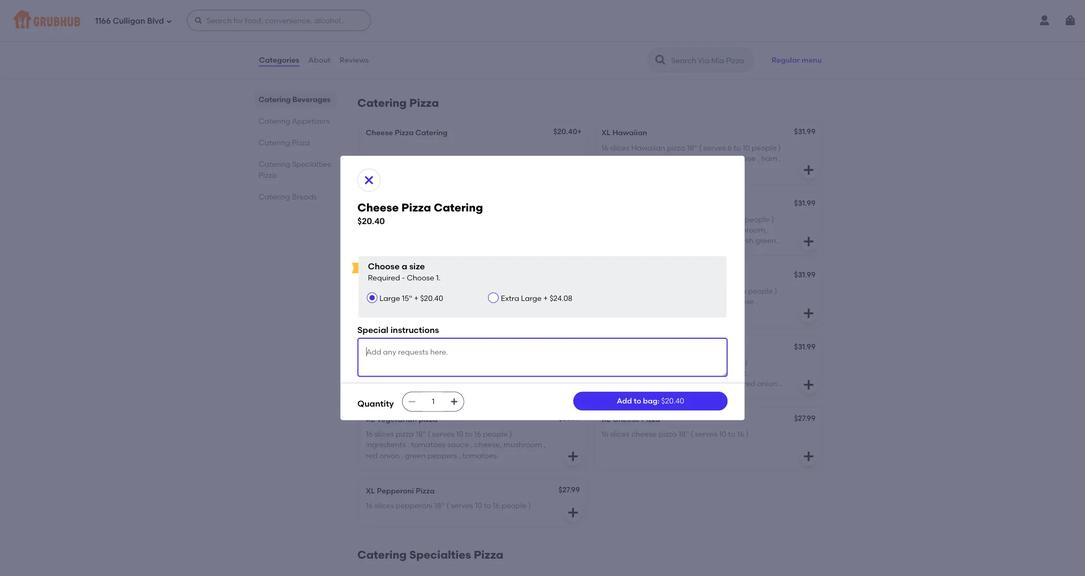 Task type: vqa. For each thing, say whether or not it's contained in the screenshot.
BOTTLED COKE
no



Task type: locate. For each thing, give the bounding box(es) containing it.
svg image
[[1065, 14, 1077, 27], [195, 16, 203, 25], [803, 164, 815, 176], [363, 174, 375, 187], [803, 235, 815, 248], [450, 398, 459, 406], [803, 450, 815, 463], [567, 507, 580, 519]]

16 slices chicken pizza 18'' ( serves 10 to 16 people ) ingredients : garlic sauce , cilantro . cheese , mushroom , red onion and chicken .
[[602, 286, 778, 317]]

( inside 16 slices spicy chicken 18'' ( serves 10 to 16 people ) ingredients : chipotle spicy sauce , cheese , mushroom , red onion , tomatoes , and chicken marinated with chipotle sauce .
[[458, 358, 460, 367]]

quantity
[[358, 399, 394, 409]]

cheese inside 16 slices chicken pizza 18'' ( serves 10 to 16 people ) ingredients : garlic sauce , cilantro . cheese , mushroom , red onion and chicken .
[[729, 297, 755, 306]]

0 vertical spatial green
[[756, 236, 776, 245]]

0 horizontal spatial $27.99
[[559, 485, 580, 494]]

specialties down 16 slices pepperoni 18'' ( serves 10 to 16 people )
[[410, 548, 471, 562]]

slices down pesto
[[611, 358, 630, 367]]

0 vertical spatial cheese
[[366, 128, 393, 137]]

to inside 16 slices italiana pizza 18'' ( serves 6 to 10 people ) ingredients : garlic sauce , cheese , mushroom, tomatoes ,sausage , and topped with fresh green onion .
[[727, 215, 735, 224]]

0 vertical spatial $27.99
[[794, 414, 816, 423]]

with left extra
[[461, 286, 476, 295]]

1 vertical spatial catering specialties pizza
[[358, 548, 504, 562]]

sauce inside 16 slices chicken pizza 18'' ( serves 10 to 16 people ) ingredients : garlic sauce , cilantro . cheese , mushroom , red onion and chicken .
[[669, 297, 691, 306]]

0 vertical spatial specialties
[[292, 159, 331, 168]]

pizza inside 16 slices hawaiian pizza  18" ( serves 6 to 10 people ) ingredients : tomatoes sauce , extra cheese , ham , pineapple .
[[667, 143, 686, 152]]

18'' inside 16 slices pizza 18'' ( serves 10 to 16 people ) ingredients : pesto sauce , cheese . garlic, tomatoes, artichoke hearts, mushroom, red onion and chicken
[[652, 358, 662, 367]]

0 horizontal spatial large
[[380, 294, 400, 303]]

specialties down catering pizza tab
[[292, 159, 331, 168]]

$31.99 for 16 slices pizza 18'' ( serves 10 to 16 people ) ingredients : pesto sauce , cheese . garlic, tomatoes, artichoke hearts, mushroom, red onion and chicken
[[795, 342, 816, 351]]

32 bacon ranch sticks ( serves 20 to 24 people )
[[602, 49, 768, 58]]

pepperoni down xl pepperoni pizza
[[396, 501, 433, 510]]

,
[[707, 154, 709, 163], [758, 154, 760, 163], [780, 154, 782, 163], [502, 225, 504, 234], [693, 225, 695, 234], [724, 225, 726, 234], [396, 236, 398, 245], [672, 236, 674, 245], [693, 297, 695, 306], [756, 297, 758, 306], [642, 308, 644, 317], [486, 369, 488, 378], [517, 369, 519, 378], [692, 369, 694, 378], [406, 379, 408, 388], [445, 379, 447, 388], [485, 379, 487, 388], [471, 440, 473, 449], [544, 440, 546, 449], [401, 451, 403, 460], [459, 451, 461, 460]]

0 vertical spatial extra
[[710, 154, 729, 163]]

chipotle
[[411, 369, 440, 378], [422, 390, 451, 399]]

serves inside 16 slices double pepperoni with extra cheese 18'' ( serves 10 to 16 people )
[[366, 297, 388, 306]]

mushroom, inside 16 slices pizza 18'' ( serves 10 to 16 people ) ingredients : pesto sauce , cheese . garlic, tomatoes, artichoke hearts, mushroom, red onion and chicken
[[702, 379, 742, 388]]

$20.40 for catering
[[358, 216, 385, 226]]

slices down garlic
[[611, 286, 630, 295]]

topped
[[692, 236, 718, 245]]

0 horizontal spatial green
[[405, 451, 426, 460]]

ham
[[762, 154, 778, 163]]

large 15" + $20.40
[[380, 294, 443, 303]]

pizza down the input item quantity number field
[[419, 415, 438, 424]]

: up mushroom,green
[[439, 225, 441, 234]]

1 horizontal spatial extra
[[710, 154, 729, 163]]

chicken for pizza
[[639, 343, 668, 352]]

$31.99 for 16 slices pizza 18'' ( serves 10 to 16 people ) ingredients : tomatoes sauce , cheese, mushroom , red onion , green peppers , tomatoes.
[[559, 414, 580, 423]]

6 inside the 16 slices combination pizza 18'' serves ( 6 to 10 people ) ingredients : tomatoes sauce , salami linguica , mushroom,green peppers black olives and sausage .
[[504, 215, 508, 224]]

peppers inside '16 slices pizza 18'' ( serves 10 to 16 people ) ingredients : tomatoes sauce , cheese, mushroom , red onion , green peppers , tomatoes.'
[[428, 451, 457, 460]]

: left pesto in the bottom of the page
[[644, 369, 645, 378]]

chicken
[[637, 271, 666, 280], [639, 343, 668, 352]]

catering pizza tab
[[259, 137, 332, 148]]

0 vertical spatial mushroom
[[602, 308, 640, 317]]

chipotle up the xl vegetarian pizza on the bottom left of the page
[[422, 390, 451, 399]]

search icon image
[[655, 54, 667, 66]]

slices down the xl cheese pizza
[[611, 430, 630, 439]]

catering breads
[[259, 192, 317, 201]]

18'' inside 16 slices double pepperoni with extra cheese 18'' ( serves 10 to 16 people )
[[525, 286, 536, 295]]

ingredients down garlic
[[602, 297, 642, 306]]

slices inside 16 slices italiana pizza 18'' ( serves 6 to 10 people ) ingredients : garlic sauce , cheese , mushroom, tomatoes ,sausage , and topped with fresh green onion .
[[611, 215, 630, 224]]

0 horizontal spatial catering specialties pizza
[[259, 159, 331, 179]]

pizza left 18"
[[667, 143, 686, 152]]

$20.40
[[554, 127, 578, 136], [358, 216, 385, 226], [420, 294, 443, 303], [662, 397, 685, 406]]

xl cheese pizza
[[602, 415, 661, 424]]

chicken right mia at the right top of page
[[701, 271, 729, 280]]

1 horizontal spatial catering pizza
[[358, 96, 439, 110]]

: inside 16 slices spicy chicken 18'' ( serves 10 to 16 people ) ingredients : chipotle spicy sauce , cheese , mushroom , red onion , tomatoes , and chicken marinated with chipotle sauce .
[[408, 369, 410, 378]]

slices for 16 slices double pepperoni with extra cheese 18'' ( serves 10 to 16 people )
[[375, 286, 394, 295]]

10 inside '16 slices pizza 18'' ( serves 10 to 16 people ) ingredients : tomatoes sauce , cheese, mushroom , red onion , green peppers , tomatoes.'
[[456, 430, 464, 439]]

serves inside 16 slices chicken pizza 18'' ( serves 10 to 16 people ) ingredients : garlic sauce , cilantro . cheese , mushroom , red onion and chicken .
[[698, 286, 720, 295]]

catering pizza
[[358, 96, 439, 110], [259, 138, 310, 147]]

10
[[743, 143, 750, 152], [519, 215, 526, 224], [736, 215, 743, 224], [722, 286, 729, 295], [390, 297, 397, 306], [486, 358, 493, 367], [692, 358, 699, 367], [456, 430, 464, 439], [720, 430, 727, 439], [475, 501, 482, 510]]

green right fresh
[[756, 236, 776, 245]]

2 horizontal spatial mushroom
[[602, 308, 640, 317]]

2 garlic from the top
[[647, 297, 667, 306]]

ranch up bacon
[[627, 34, 648, 43]]

+
[[578, 127, 582, 136], [414, 294, 419, 303], [544, 294, 548, 303]]

ingredients down 'combination'
[[397, 225, 437, 234]]

chicken down special instructions text field
[[505, 379, 533, 388]]

mushroom, down garlic,
[[702, 379, 742, 388]]

red up the xl vegetarian pizza on the bottom left of the page
[[410, 379, 422, 388]]

garlic inside 16 slices chicken pizza 18'' ( serves 10 to 16 people ) ingredients : garlic sauce , cilantro . cheese , mushroom , red onion and chicken .
[[647, 297, 667, 306]]

sauce inside 16 slices italiana pizza 18'' ( serves 6 to 10 people ) ingredients : garlic sauce , cheese , mushroom, tomatoes ,sausage , and topped with fresh green onion .
[[669, 225, 691, 234]]

mushroom, up fresh
[[727, 225, 768, 234]]

slices down xl hawaiian
[[611, 143, 630, 152]]

1 vertical spatial garlic
[[647, 297, 667, 306]]

cheese inside 16 slices spicy chicken 18'' ( serves 10 to 16 people ) ingredients : chipotle spicy sauce , cheese , mushroom , red onion , tomatoes , and chicken marinated with chipotle sauce .
[[489, 369, 515, 378]]

1 horizontal spatial specialties
[[410, 548, 471, 562]]

large left the '15"'
[[380, 294, 400, 303]]

cheese
[[731, 154, 756, 163], [696, 225, 722, 234], [498, 286, 524, 295], [729, 297, 755, 306], [489, 369, 515, 378], [696, 369, 722, 378], [632, 430, 657, 439]]

1 vertical spatial hawaiian
[[632, 143, 666, 152]]

appetizers
[[292, 116, 330, 125]]

red down vegetarian
[[366, 451, 378, 460]]

0 horizontal spatial choose
[[368, 261, 400, 272]]

1 vertical spatial $27.99
[[559, 485, 580, 494]]

)
[[766, 49, 768, 58], [779, 143, 781, 152], [772, 215, 774, 224], [393, 225, 395, 234], [731, 271, 734, 280], [775, 286, 778, 295], [444, 297, 446, 306], [540, 358, 542, 367], [746, 358, 748, 367], [510, 430, 512, 439], [746, 430, 749, 439], [529, 501, 531, 510]]

0 horizontal spatial with
[[406, 390, 421, 399]]

catering beverages tab
[[259, 94, 332, 105]]

pizza down xl pesto chicken
[[632, 358, 650, 367]]

mushroom up pesto
[[602, 308, 640, 317]]

slices for 16 slices italiana pizza 18'' ( serves 6 to 10 people ) ingredients : garlic sauce , cheese , mushroom, tomatoes ,sausage , and topped with fresh green onion .
[[611, 215, 630, 224]]

tomatoes
[[647, 154, 682, 163], [442, 225, 477, 234], [602, 236, 636, 245], [449, 379, 483, 388], [411, 440, 446, 449]]

0 horizontal spatial extra
[[478, 286, 496, 295]]

ranch
[[627, 34, 648, 43], [637, 49, 658, 58]]

reviews
[[340, 55, 369, 64]]

pepperoni down 1.
[[423, 286, 459, 295]]

catering specialties pizza down catering pizza tab
[[259, 159, 331, 179]]

0 vertical spatial catering specialties pizza
[[259, 159, 331, 179]]

ingredients down italiana
[[602, 225, 642, 234]]

special instructions
[[358, 325, 439, 335]]

0 horizontal spatial +
[[414, 294, 419, 303]]

+ for extra large + $24.08
[[544, 294, 548, 303]]

ingredients down vegetarian
[[366, 440, 406, 449]]

culligan
[[113, 16, 145, 26]]

serves inside '16 slices pizza 18'' ( serves 10 to 16 people ) ingredients : tomatoes sauce , cheese, mushroom , red onion , green peppers , tomatoes.'
[[432, 430, 455, 439]]

ingredients up the tomatoes,
[[602, 369, 642, 378]]

: inside 16 slices hawaiian pizza  18" ( serves 6 to 10 people ) ingredients : tomatoes sauce , extra cheese , ham , pineapple .
[[644, 154, 645, 163]]

16 slices cheese pizza 18'' ( serves 10 to 16 )
[[602, 430, 749, 439]]

10 inside 16 slices chicken pizza 18'' ( serves 10 to 16 people ) ingredients : garlic sauce , cilantro . cheese , mushroom , red onion and chicken .
[[722, 286, 729, 295]]

mushroom inside 16 slices chicken pizza 18'' ( serves 10 to 16 people ) ingredients : garlic sauce , cilantro . cheese , mushroom , red onion and chicken .
[[602, 308, 640, 317]]

cheese for cheese pizza catering $20.40
[[358, 201, 399, 214]]

spicy
[[396, 358, 414, 367], [442, 369, 461, 378]]

hawaiian down xl hawaiian
[[632, 143, 666, 152]]

ingredients inside 16 slices pizza 18'' ( serves 10 to 16 people ) ingredients : pesto sauce , cheese . garlic, tomatoes, artichoke hearts, mushroom, red onion and chicken
[[602, 369, 642, 378]]

peppers left tomatoes.
[[428, 451, 457, 460]]

10 inside 16 slices double pepperoni with extra cheese 18'' ( serves 10 to 16 people )
[[390, 297, 397, 306]]

1 vertical spatial catering pizza
[[259, 138, 310, 147]]

chipotle
[[375, 343, 406, 352]]

peppers left black
[[463, 236, 492, 245]]

+ left xl hawaiian
[[578, 127, 582, 136]]

red
[[646, 308, 658, 317], [410, 379, 422, 388], [744, 379, 756, 388], [366, 451, 378, 460]]

to inside the 16 slices combination pizza 18'' serves ( 6 to 10 people ) ingredients : tomatoes sauce , salami linguica , mushroom,green peppers black olives and sausage .
[[510, 215, 517, 224]]

$20.40 inside cheese pizza catering $20.40
[[358, 216, 385, 226]]

32
[[602, 49, 610, 58]]

slices for 16 slices spicy chicken 18'' ( serves 10 to 16 people ) ingredients : chipotle spicy sauce , cheese , mushroom , red onion , tomatoes , and chicken marinated with chipotle sauce .
[[375, 358, 394, 367]]

double
[[396, 286, 421, 295]]

svg image
[[166, 18, 172, 24], [803, 54, 815, 67], [567, 307, 580, 320], [803, 307, 815, 320], [567, 379, 580, 391], [803, 379, 815, 391], [408, 398, 417, 406], [567, 450, 580, 463]]

specialties inside catering specialties pizza
[[292, 159, 331, 168]]

garlic down 'xl garlic chicken ( via mia chicken )'
[[647, 297, 667, 306]]

+ left "$24.08"
[[544, 294, 548, 303]]

ingredients up pineapple
[[602, 154, 642, 163]]

garlic
[[647, 225, 667, 234], [647, 297, 667, 306]]

cheese for cheese pizza catering
[[366, 128, 393, 137]]

pizza down bag:
[[659, 430, 677, 439]]

0 vertical spatial peppers
[[463, 236, 492, 245]]

sauce inside the 16 slices combination pizza 18'' serves ( 6 to 10 people ) ingredients : tomatoes sauce , salami linguica , mushroom,green peppers black olives and sausage .
[[479, 225, 500, 234]]

: for italiana
[[644, 225, 645, 234]]

0 vertical spatial ranch
[[627, 34, 648, 43]]

mushroom right 'cheese,'
[[504, 440, 542, 449]]

chicken down the tomatoes,
[[618, 390, 645, 399]]

tomatoes inside 16 slices spicy chicken 18'' ( serves 10 to 16 people ) ingredients : chipotle spicy sauce , cheese , mushroom , red onion , tomatoes , and chicken marinated with chipotle sauce .
[[449, 379, 483, 388]]

: for hawaiian
[[644, 154, 645, 163]]

slices down chipotle
[[375, 358, 394, 367]]

slices left italiana
[[611, 215, 630, 224]]

chipotle up the input item quantity number field
[[411, 369, 440, 378]]

slices for 16 slices chicken pizza 18'' ( serves 10 to 16 people ) ingredients : garlic sauce , cilantro . cheese , mushroom , red onion and chicken .
[[611, 286, 630, 295]]

extra
[[710, 154, 729, 163], [478, 286, 496, 295]]

sauce inside '16 slices pizza 18'' ( serves 10 to 16 people ) ingredients : tomatoes sauce , cheese, mushroom , red onion , green peppers , tomatoes.'
[[448, 440, 469, 449]]

1 vertical spatial cheese
[[358, 201, 399, 214]]

serves inside the 16 slices combination pizza 18'' serves ( 6 to 10 people ) ingredients : tomatoes sauce , salami linguica , mushroom,green peppers black olives and sausage .
[[475, 215, 498, 224]]

0 vertical spatial chipotle
[[411, 369, 440, 378]]

choose up the required
[[368, 261, 400, 272]]

2 vertical spatial mushroom
[[504, 440, 542, 449]]

pesto
[[647, 369, 667, 378]]

xl pepperoni blast
[[366, 271, 434, 280]]

main navigation navigation
[[0, 0, 1086, 41]]

1 vertical spatial green
[[405, 451, 426, 460]]

1 horizontal spatial large
[[521, 294, 542, 303]]

6 inside 16 slices hawaiian pizza  18" ( serves 6 to 10 people ) ingredients : tomatoes sauce , extra cheese , ham , pineapple .
[[728, 143, 732, 152]]

extra left ham
[[710, 154, 729, 163]]

sauce
[[683, 154, 705, 163], [479, 225, 500, 234], [669, 225, 691, 234], [669, 297, 691, 306], [462, 369, 484, 378], [669, 369, 691, 378], [453, 390, 475, 399], [448, 440, 469, 449]]

red up xl pesto chicken
[[646, 308, 658, 317]]

pizza inside 16 slices pizza 18'' ( serves 10 to 16 people ) ingredients : pesto sauce , cheese . garlic, tomatoes, artichoke hearts, mushroom, red onion and chicken
[[632, 358, 650, 367]]

1 horizontal spatial with
[[461, 286, 476, 295]]

1 vertical spatial with
[[461, 286, 476, 295]]

xl
[[366, 343, 373, 352]]

mushroom up "marinated"
[[366, 379, 404, 388]]

ingredients inside 16 slices chicken pizza 18'' ( serves 10 to 16 people ) ingredients : garlic sauce , cilantro . cheese , mushroom , red onion and chicken .
[[602, 297, 642, 306]]

$27.99
[[794, 414, 816, 423], [559, 485, 580, 494]]

catering pizza up the cheese pizza catering on the left top
[[358, 96, 439, 110]]

) inside the 16 slices combination pizza 18'' serves ( 6 to 10 people ) ingredients : tomatoes sauce , salami linguica , mushroom,green peppers black olives and sausage .
[[393, 225, 395, 234]]

sauce inside 16 slices pizza 18'' ( serves 10 to 16 people ) ingredients : pesto sauce , cheese . garlic, tomatoes, artichoke hearts, mushroom, red onion and chicken
[[669, 369, 691, 378]]

slices down xl pepperoni pizza
[[375, 501, 394, 510]]

ingredients inside '16 slices pizza 18'' ( serves 10 to 16 people ) ingredients : tomatoes sauce , cheese, mushroom , red onion , green peppers , tomatoes.'
[[366, 440, 406, 449]]

ingredients up "marinated"
[[366, 369, 406, 378]]

0 vertical spatial pepperoni
[[423, 286, 459, 295]]

xl
[[602, 128, 611, 137], [366, 200, 375, 209], [366, 271, 375, 280], [602, 271, 611, 280], [602, 343, 611, 352], [366, 415, 375, 424], [602, 415, 611, 424], [366, 486, 375, 495]]

0 horizontal spatial catering pizza
[[259, 138, 310, 147]]

with left fresh
[[720, 236, 735, 245]]

xl for xl pepperoni blast
[[366, 271, 375, 280]]

. inside 16 slices italiana pizza 18'' ( serves 6 to 10 people ) ingredients : garlic sauce , cheese , mushroom, tomatoes ,sausage , and topped with fresh green onion .
[[624, 247, 625, 256]]

onion inside 16 slices spicy chicken 18'' ( serves 10 to 16 people ) ingredients : chipotle spicy sauce , cheese , mushroom , red onion , tomatoes , and chicken marinated with chipotle sauce .
[[424, 379, 444, 388]]

people inside 16 slices hawaiian pizza  18" ( serves 6 to 10 people ) ingredients : tomatoes sauce , extra cheese , ham , pineapple .
[[752, 143, 777, 152]]

: down the xl vegetarian pizza on the bottom left of the page
[[408, 440, 410, 449]]

18'' inside 16 slices spicy chicken 18'' ( serves 10 to 16 people ) ingredients : chipotle spicy sauce , cheese , mushroom , red onion , tomatoes , and chicken marinated with chipotle sauce .
[[445, 358, 456, 367]]

red inside '16 slices pizza 18'' ( serves 10 to 16 people ) ingredients : tomatoes sauce , cheese, mushroom , red onion , green peppers , tomatoes.'
[[366, 451, 378, 460]]

chicken left via
[[637, 271, 666, 280]]

( inside 16 slices hawaiian pizza  18" ( serves 6 to 10 people ) ingredients : tomatoes sauce , extra cheese , ham , pineapple .
[[699, 143, 702, 152]]

: down xl hawaiian
[[644, 154, 645, 163]]

garlic up the ,sausage
[[647, 225, 667, 234]]

cilantro
[[696, 297, 724, 306]]

1 horizontal spatial $27.99
[[794, 414, 816, 423]]

1 vertical spatial chicken
[[639, 343, 668, 352]]

18''
[[463, 215, 474, 224], [680, 215, 691, 224], [525, 286, 536, 295], [681, 286, 691, 295], [445, 358, 456, 367], [652, 358, 662, 367], [416, 430, 426, 439], [679, 430, 689, 439], [435, 501, 445, 510]]

: inside 16 slices italiana pizza 18'' ( serves 6 to 10 people ) ingredients : garlic sauce , cheese , mushroom, tomatoes ,sausage , and topped with fresh green onion .
[[644, 225, 645, 234]]

slices inside the 16 slices combination pizza 18'' serves ( 6 to 10 people ) ingredients : tomatoes sauce , salami linguica , mushroom,green peppers black olives and sausage .
[[375, 215, 394, 224]]

green up xl pepperoni pizza
[[405, 451, 426, 460]]

slices inside 16 slices double pepperoni with extra cheese 18'' ( serves 10 to 16 people )
[[375, 286, 394, 295]]

Special instructions text field
[[358, 338, 728, 377]]

ingredients for combination
[[397, 225, 437, 234]]

) inside 16 slices pizza 18'' ( serves 10 to 16 people ) ingredients : pesto sauce , cheese . garlic, tomatoes, artichoke hearts, mushroom, red onion and chicken
[[746, 358, 748, 367]]

: down italiana
[[644, 225, 645, 234]]

chicken up pesto in the bottom of the page
[[639, 343, 668, 352]]

regular
[[772, 55, 800, 64]]

sausage
[[366, 247, 396, 256]]

2 vertical spatial with
[[406, 390, 421, 399]]

1 horizontal spatial spicy
[[442, 369, 461, 378]]

beverages
[[293, 95, 331, 104]]

16 inside the 16 slices combination pizza 18'' serves ( 6 to 10 people ) ingredients : tomatoes sauce , salami linguica , mushroom,green peppers black olives and sausage .
[[366, 215, 373, 224]]

large right extra
[[521, 294, 542, 303]]

pizza down the xl vegetarian pizza on the bottom left of the page
[[396, 430, 414, 439]]

ingredients inside the 16 slices combination pizza 18'' serves ( 6 to 10 people ) ingredients : tomatoes sauce , salami linguica , mushroom,green peppers black olives and sausage .
[[397, 225, 437, 234]]

$31.99 for 16 slices spicy chicken 18'' ( serves 10 to 16 people ) ingredients : chipotle spicy sauce , cheese , mushroom , red onion , tomatoes , and chicken marinated with chipotle sauce .
[[559, 342, 580, 351]]

. inside 16 slices spicy chicken 18'' ( serves 10 to 16 people ) ingredients : chipotle spicy sauce , cheese , mushroom , red onion , tomatoes , and chicken marinated with chipotle sauce .
[[477, 390, 478, 399]]

xl for xl hawaiian
[[602, 128, 611, 137]]

pizza inside the 16 slices combination pizza 18'' serves ( 6 to 10 people ) ingredients : tomatoes sauce , salami linguica , mushroom,green peppers black olives and sausage .
[[443, 215, 462, 224]]

cheese inside 16 slices italiana pizza 18'' ( serves 6 to 10 people ) ingredients : garlic sauce , cheese , mushroom, tomatoes ,sausage , and topped with fresh green onion .
[[696, 225, 722, 234]]

2 horizontal spatial with
[[720, 236, 735, 245]]

spicy down xl chipotle chicken
[[396, 358, 414, 367]]

slices down the required
[[375, 286, 394, 295]]

) inside 16 slices hawaiian pizza  18" ( serves 6 to 10 people ) ingredients : tomatoes sauce , extra cheese , ham , pineapple .
[[779, 143, 781, 152]]

xl garlic chicken ( via mia chicken )
[[602, 271, 734, 280]]

mushroom, inside 16 slices italiana pizza 18'' ( serves 6 to 10 people ) ingredients : garlic sauce , cheese , mushroom, tomatoes ,sausage , and topped with fresh green onion .
[[727, 225, 768, 234]]

.
[[640, 164, 642, 173], [398, 247, 400, 256], [624, 247, 625, 256], [725, 297, 727, 306], [726, 308, 728, 317], [723, 369, 725, 378], [477, 390, 478, 399]]

bacon ranch sticks
[[602, 34, 670, 43]]

0 vertical spatial spicy
[[396, 358, 414, 367]]

xl for xl pesto chicken
[[602, 343, 611, 352]]

cheese
[[366, 128, 393, 137], [358, 201, 399, 214], [613, 415, 640, 424]]

0 horizontal spatial specialties
[[292, 159, 331, 168]]

combo
[[377, 200, 404, 209]]

xl for xl combo pizza
[[366, 200, 375, 209]]

16 slices pizza 18'' ( serves 10 to 16 people ) ingredients : pesto sauce , cheese . garlic, tomatoes, artichoke hearts, mushroom, red onion and chicken
[[602, 358, 778, 399]]

0 vertical spatial hawaiian
[[613, 128, 648, 137]]

choose
[[368, 261, 400, 272], [407, 273, 435, 282]]

xl chipotle chicken
[[366, 343, 436, 352]]

pizza inside cheese pizza catering $20.40
[[402, 201, 431, 214]]

onion inside '16 slices pizza 18'' ( serves 10 to 16 people ) ingredients : tomatoes sauce , cheese, mushroom , red onion , green peppers , tomatoes.'
[[380, 451, 400, 460]]

0 vertical spatial garlic
[[647, 225, 667, 234]]

slices down vegetarian
[[375, 430, 394, 439]]

extra left extra
[[478, 286, 496, 295]]

1 horizontal spatial +
[[544, 294, 548, 303]]

2 horizontal spatial 6
[[728, 143, 732, 152]]

1 horizontal spatial mushroom
[[504, 440, 542, 449]]

0 vertical spatial with
[[720, 236, 735, 245]]

1 horizontal spatial choose
[[407, 273, 435, 282]]

( inside the 16 slices combination pizza 18'' serves ( 6 to 10 people ) ingredients : tomatoes sauce , salami linguica , mushroom,green peppers black olives and sausage .
[[500, 215, 502, 224]]

1 vertical spatial peppers
[[428, 451, 457, 460]]

( inside '16 slices pizza 18'' ( serves 10 to 16 people ) ingredients : tomatoes sauce , cheese, mushroom , red onion , green peppers , tomatoes.'
[[428, 430, 431, 439]]

via
[[673, 271, 683, 280]]

-
[[402, 273, 405, 282]]

hawaiian up pineapple
[[613, 128, 648, 137]]

0 horizontal spatial peppers
[[428, 451, 457, 460]]

mushroom
[[602, 308, 640, 317], [366, 379, 404, 388], [504, 440, 542, 449]]

slices inside 16 slices spicy chicken 18'' ( serves 10 to 16 people ) ingredients : chipotle spicy sauce , cheese , mushroom , red onion , tomatoes , and chicken marinated with chipotle sauce .
[[375, 358, 394, 367]]

1 horizontal spatial 6
[[721, 215, 725, 224]]

with left the input item quantity number field
[[406, 390, 421, 399]]

0 vertical spatial catering pizza
[[358, 96, 439, 110]]

$24.08
[[550, 294, 573, 303]]

pizza up mushroom,green
[[443, 215, 462, 224]]

bag:
[[643, 397, 660, 406]]

1 vertical spatial mushroom
[[366, 379, 404, 388]]

large
[[380, 294, 400, 303], [521, 294, 542, 303]]

$20.40 for +
[[420, 294, 443, 303]]

1 horizontal spatial green
[[756, 236, 776, 245]]

1 vertical spatial pepperoni
[[377, 271, 414, 280]]

slices inside 16 slices pizza 18'' ( serves 10 to 16 people ) ingredients : pesto sauce , cheese . garlic, tomatoes, artichoke hearts, mushroom, red onion and chicken
[[611, 358, 630, 367]]

catering specialties pizza down 16 slices pepperoni 18'' ( serves 10 to 16 people )
[[358, 548, 504, 562]]

1 vertical spatial extra
[[478, 286, 496, 295]]

red down garlic,
[[744, 379, 756, 388]]

2 horizontal spatial +
[[578, 127, 582, 136]]

+ for large 15" + $20.40
[[414, 294, 419, 303]]

slices for 16 slices hawaiian pizza  18" ( serves 6 to 10 people ) ingredients : tomatoes sauce , extra cheese , ham , pineapple .
[[611, 143, 630, 152]]

tomatoes inside 16 slices hawaiian pizza  18" ( serves 6 to 10 people ) ingredients : tomatoes sauce , extra cheese , ham , pineapple .
[[647, 154, 682, 163]]

serves inside 16 slices spicy chicken 18'' ( serves 10 to 16 people ) ingredients : chipotle spicy sauce , cheese , mushroom , red onion , tomatoes , and chicken marinated with chipotle sauce .
[[462, 358, 484, 367]]

$27.99 for 16 slices cheese pizza 18'' ( serves 10 to 16 )
[[794, 414, 816, 423]]

cheese pizza catering $20.40
[[358, 201, 483, 226]]

garlic inside 16 slices italiana pizza 18'' ( serves 6 to 10 people ) ingredients : garlic sauce , cheese , mushroom, tomatoes ,sausage , and topped with fresh green onion .
[[647, 225, 667, 234]]

pizza down 'xl garlic chicken ( via mia chicken )'
[[661, 286, 679, 295]]

slices inside '16 slices pizza 18'' ( serves 10 to 16 people ) ingredients : tomatoes sauce , cheese, mushroom , red onion , green peppers , tomatoes.'
[[375, 430, 394, 439]]

1 garlic from the top
[[647, 225, 667, 234]]

: inside '16 slices pizza 18'' ( serves 10 to 16 people ) ingredients : tomatoes sauce , cheese, mushroom , red onion , green peppers , tomatoes.'
[[408, 440, 410, 449]]

ranch down bacon ranch sticks
[[637, 49, 658, 58]]

0 horizontal spatial mushroom
[[366, 379, 404, 388]]

( inside 16 slices pizza 18'' ( serves 10 to 16 people ) ingredients : pesto sauce , cheese . garlic, tomatoes, artichoke hearts, mushroom, red onion and chicken
[[664, 358, 666, 367]]

catering beverages
[[259, 95, 331, 104]]

2 vertical spatial pepperoni
[[377, 486, 414, 495]]

0 vertical spatial chicken
[[637, 271, 666, 280]]

spicy up the input item quantity number field
[[442, 369, 461, 378]]

xl for xl cheese pizza
[[602, 415, 611, 424]]

red inside 16 slices chicken pizza 18'' ( serves 10 to 16 people ) ingredients : garlic sauce , cilantro . cheese , mushroom , red onion and chicken .
[[646, 308, 658, 317]]

) inside 16 slices italiana pizza 18'' ( serves 6 to 10 people ) ingredients : garlic sauce , cheese , mushroom, tomatoes ,sausage , and topped with fresh green onion .
[[772, 215, 774, 224]]

and inside 16 slices pizza 18'' ( serves 10 to 16 people ) ingredients : pesto sauce , cheese . garlic, tomatoes, artichoke hearts, mushroom, red onion and chicken
[[602, 390, 616, 399]]

: inside the 16 slices combination pizza 18'' serves ( 6 to 10 people ) ingredients : tomatoes sauce , salami linguica , mushroom,green peppers black olives and sausage .
[[439, 225, 441, 234]]

+ right the '15"'
[[414, 294, 419, 303]]

. inside the 16 slices combination pizza 18'' serves ( 6 to 10 people ) ingredients : tomatoes sauce , salami linguica , mushroom,green peppers black olives and sausage .
[[398, 247, 400, 256]]

: down 'xl garlic chicken ( via mia chicken )'
[[644, 297, 645, 306]]

slices down combo
[[375, 215, 394, 224]]

tomatoes inside the 16 slices combination pizza 18'' serves ( 6 to 10 people ) ingredients : tomatoes sauce , salami linguica , mushroom,green peppers black olives and sausage .
[[442, 225, 477, 234]]

cheese pizza catering
[[366, 128, 448, 137]]

required
[[368, 273, 400, 282]]

6
[[728, 143, 732, 152], [504, 215, 508, 224], [721, 215, 725, 224]]

1 vertical spatial mushroom,
[[702, 379, 742, 388]]

1 horizontal spatial peppers
[[463, 236, 492, 245]]

$31.99 for 16 slices hawaiian pizza  18" ( serves 6 to 10 people ) ingredients : tomatoes sauce , extra cheese , ham , pineapple .
[[795, 127, 816, 136]]

choose a size required - choose 1.
[[368, 261, 441, 282]]

to inside 16 slices pizza 18'' ( serves 10 to 16 people ) ingredients : pesto sauce , cheese . garlic, tomatoes, artichoke hearts, mushroom, red onion and chicken
[[701, 358, 708, 367]]

choose down the 'size'
[[407, 273, 435, 282]]

0 horizontal spatial 6
[[504, 215, 508, 224]]

: down xl chipotle chicken
[[408, 369, 410, 378]]

1 vertical spatial specialties
[[410, 548, 471, 562]]

. inside 16 slices hawaiian pizza  18" ( serves 6 to 10 people ) ingredients : tomatoes sauce , extra cheese , ham , pineapple .
[[640, 164, 642, 173]]

catering pizza down the catering appetizers
[[259, 138, 310, 147]]

0 vertical spatial mushroom,
[[727, 225, 768, 234]]

with inside 16 slices double pepperoni with extra cheese 18'' ( serves 10 to 16 people )
[[461, 286, 476, 295]]



Task type: describe. For each thing, give the bounding box(es) containing it.
xl for xl pepperoni pizza
[[366, 486, 375, 495]]

, inside 16 slices pizza 18'' ( serves 10 to 16 people ) ingredients : pesto sauce , cheese . garlic, tomatoes, artichoke hearts, mushroom, red onion and chicken
[[692, 369, 694, 378]]

extra inside 16 slices hawaiian pizza  18" ( serves 6 to 10 people ) ingredients : tomatoes sauce , extra cheese , ham , pineapple .
[[710, 154, 729, 163]]

hearts,
[[675, 379, 700, 388]]

ingredients for hawaiian
[[602, 154, 642, 163]]

green inside '16 slices pizza 18'' ( serves 10 to 16 people ) ingredients : tomatoes sauce , cheese, mushroom , red onion , green peppers , tomatoes.'
[[405, 451, 426, 460]]

pizza inside tab
[[259, 171, 277, 179]]

categories
[[259, 55, 300, 64]]

chicken down instructions
[[408, 343, 436, 352]]

: for chicken
[[644, 297, 645, 306]]

serves inside 16 slices hawaiian pizza  18" ( serves 6 to 10 people ) ingredients : tomatoes sauce , extra cheese , ham , pineapple .
[[704, 143, 726, 152]]

$20.40 +
[[554, 127, 582, 136]]

bacon
[[612, 49, 635, 58]]

. inside 16 slices pizza 18'' ( serves 10 to 16 people ) ingredients : pesto sauce , cheese . garlic, tomatoes, artichoke hearts, mushroom, red onion and chicken
[[723, 369, 725, 378]]

18"
[[687, 143, 698, 152]]

1 large from the left
[[380, 294, 400, 303]]

10 inside 16 slices spicy chicken 18'' ( serves 10 to 16 people ) ingredients : chipotle spicy sauce , cheese , mushroom , red onion , tomatoes , and chicken marinated with chipotle sauce .
[[486, 358, 493, 367]]

$31.99 for 16 slices italiana pizza 18'' ( serves 6 to 10 people ) ingredients : garlic sauce , cheese , mushroom, tomatoes ,sausage , and topped with fresh green onion .
[[795, 199, 816, 208]]

18'' inside '16 slices pizza 18'' ( serves 10 to 16 people ) ingredients : tomatoes sauce , cheese, mushroom , red onion , green peppers , tomatoes.'
[[416, 430, 426, 439]]

$20.40 for bag:
[[662, 397, 685, 406]]

catering appetizers tab
[[259, 115, 332, 126]]

$39.99
[[558, 33, 580, 42]]

cheese,
[[475, 440, 502, 449]]

pesto
[[613, 343, 637, 352]]

ingredients for spicy
[[366, 369, 406, 378]]

pepperoni sticks
[[366, 34, 426, 43]]

to inside 16 slices spicy chicken 18'' ( serves 10 to 16 people ) ingredients : chipotle spicy sauce , cheese , mushroom , red onion , tomatoes , and chicken marinated with chipotle sauce .
[[495, 358, 502, 367]]

xl pepperoni pizza
[[366, 486, 435, 495]]

vegetarian
[[377, 415, 417, 424]]

15"
[[402, 294, 412, 303]]

24
[[729, 49, 737, 58]]

add
[[617, 397, 632, 406]]

( inside 16 slices chicken pizza 18'' ( serves 10 to 16 people ) ingredients : garlic sauce , cilantro . cheese , mushroom , red onion and chicken .
[[693, 286, 696, 295]]

pineapple
[[602, 164, 638, 173]]

16 slices pepperoni 18'' ( serves 10 to 16 people )
[[366, 501, 531, 510]]

1166
[[95, 16, 111, 26]]

size
[[410, 261, 425, 272]]

) inside 16 slices chicken pizza 18'' ( serves 10 to 16 people ) ingredients : garlic sauce , cilantro . cheese , mushroom , red onion and chicken .
[[775, 286, 778, 295]]

$27.99 for 16 slices pepperoni 18'' ( serves 10 to 16 people )
[[559, 485, 580, 494]]

catering inside cheese pizza catering $20.40
[[434, 201, 483, 214]]

blast
[[416, 271, 434, 280]]

sauce inside 16 slices hawaiian pizza  18" ( serves 6 to 10 people ) ingredients : tomatoes sauce , extra cheese , ham , pineapple .
[[683, 154, 705, 163]]

black
[[494, 236, 514, 245]]

a
[[402, 261, 408, 272]]

$31.99 for 16 slices chicken pizza 18'' ( serves 10 to 16 people ) ingredients : garlic sauce , cilantro . cheese , mushroom , red onion and chicken .
[[795, 270, 816, 279]]

categories button
[[259, 41, 300, 79]]

to inside 16 slices chicken pizza 18'' ( serves 10 to 16 people ) ingredients : garlic sauce , cilantro . cheese , mushroom , red onion and chicken .
[[731, 286, 738, 295]]

pepperoni inside 16 slices double pepperoni with extra cheese 18'' ( serves 10 to 16 people )
[[423, 286, 459, 295]]

red inside 16 slices spicy chicken 18'' ( serves 10 to 16 people ) ingredients : chipotle spicy sauce , cheese , mushroom , red onion , tomatoes , and chicken marinated with chipotle sauce .
[[410, 379, 422, 388]]

16 slices hawaiian pizza  18" ( serves 6 to 10 people ) ingredients : tomatoes sauce , extra cheese , ham , pineapple .
[[602, 143, 782, 173]]

onion inside 16 slices italiana pizza 18'' ( serves 6 to 10 people ) ingredients : garlic sauce , cheese , mushroom, tomatoes ,sausage , and topped with fresh green onion .
[[602, 247, 622, 256]]

special
[[358, 325, 389, 335]]

serves inside 16 slices pizza 18'' ( serves 10 to 16 people ) ingredients : pesto sauce , cheese . garlic, tomatoes, artichoke hearts, mushroom, red onion and chicken
[[668, 358, 690, 367]]

marinated
[[366, 390, 404, 399]]

catering breads tab
[[259, 191, 332, 202]]

and inside 16 slices italiana pizza 18'' ( serves 6 to 10 people ) ingredients : garlic sauce , cheese , mushroom, tomatoes ,sausage , and topped with fresh green onion .
[[676, 236, 690, 245]]

1 horizontal spatial catering specialties pizza
[[358, 548, 504, 562]]

10 inside 16 slices pizza 18'' ( serves 10 to 16 people ) ingredients : pesto sauce , cheese . garlic, tomatoes, artichoke hearts, mushroom, red onion and chicken
[[692, 358, 699, 367]]

10 inside the 16 slices combination pizza 18'' serves ( 6 to 10 people ) ingredients : tomatoes sauce , salami linguica , mushroom,green peppers black olives and sausage .
[[519, 215, 526, 224]]

tomatoes.
[[463, 451, 499, 460]]

2 large from the left
[[521, 294, 542, 303]]

slices for 16 slices cheese pizza 18'' ( serves 10 to 16 )
[[611, 430, 630, 439]]

18'' inside the 16 slices combination pizza 18'' serves ( 6 to 10 people ) ingredients : tomatoes sauce , salami linguica , mushroom,green peppers black olives and sausage .
[[463, 215, 474, 224]]

tomatoes inside 16 slices italiana pizza 18'' ( serves 6 to 10 people ) ingredients : garlic sauce , cheese , mushroom, tomatoes ,sausage , and topped with fresh green onion .
[[602, 236, 636, 245]]

1 vertical spatial chipotle
[[422, 390, 451, 399]]

catering specialties pizza tab
[[259, 158, 332, 181]]

with inside 16 slices spicy chicken 18'' ( serves 10 to 16 people ) ingredients : chipotle spicy sauce , cheese , mushroom , red onion , tomatoes , and chicken marinated with chipotle sauce .
[[406, 390, 421, 399]]

regular menu
[[772, 55, 822, 64]]

pizza inside '16 slices pizza 18'' ( serves 10 to 16 people ) ingredients : tomatoes sauce , cheese, mushroom , red onion , green peppers , tomatoes.'
[[396, 430, 414, 439]]

about
[[308, 55, 331, 64]]

xl for xl garlic chicken ( via mia chicken )
[[602, 271, 611, 280]]

instructions
[[391, 325, 439, 335]]

1.
[[436, 273, 441, 282]]

extra inside 16 slices double pepperoni with extra cheese 18'' ( serves 10 to 16 people )
[[478, 286, 496, 295]]

people inside 16 slices spicy chicken 18'' ( serves 10 to 16 people ) ingredients : chipotle spicy sauce , cheese , mushroom , red onion , tomatoes , and chicken marinated with chipotle sauce .
[[513, 358, 538, 367]]

xl pesto chicken
[[602, 343, 668, 352]]

cheese inside 16 slices pizza 18'' ( serves 10 to 16 people ) ingredients : pesto sauce , cheese . garlic, tomatoes, artichoke hearts, mushroom, red onion and chicken
[[696, 369, 722, 378]]

: inside 16 slices pizza 18'' ( serves 10 to 16 people ) ingredients : pesto sauce , cheese . garlic, tomatoes, artichoke hearts, mushroom, red onion and chicken
[[644, 369, 645, 378]]

chicken down cilantro
[[697, 308, 725, 317]]

catering specialties pizza inside tab
[[259, 159, 331, 179]]

slices for 16 slices pepperoni 18'' ( serves 10 to 16 people )
[[375, 501, 394, 510]]

breads
[[292, 192, 317, 201]]

italiana
[[632, 215, 659, 224]]

to inside '16 slices pizza 18'' ( serves 10 to 16 people ) ingredients : tomatoes sauce , cheese, mushroom , red onion , green peppers , tomatoes.'
[[465, 430, 473, 439]]

pepperoni for xl pepperoni blast
[[377, 271, 414, 280]]

combination
[[396, 215, 442, 224]]

6 for ham
[[728, 143, 732, 152]]

xl hawaiian
[[602, 128, 648, 137]]

: for spicy
[[408, 369, 410, 378]]

artichoke
[[640, 379, 674, 388]]

6 for tomatoes
[[721, 215, 725, 224]]

mushroom,green
[[400, 236, 461, 245]]

and inside the 16 slices combination pizza 18'' serves ( 6 to 10 people ) ingredients : tomatoes sauce , salami linguica , mushroom,green peppers black olives and sausage .
[[537, 236, 551, 245]]

$44.99
[[793, 33, 816, 42]]

menu
[[802, 55, 822, 64]]

svg image inside the main navigation navigation
[[166, 18, 172, 24]]

1 vertical spatial ranch
[[637, 49, 658, 58]]

to inside 16 slices double pepperoni with extra cheese 18'' ( serves 10 to 16 people )
[[399, 297, 406, 306]]

extra large + $24.08
[[501, 294, 573, 303]]

people inside 16 slices italiana pizza 18'' ( serves 6 to 10 people ) ingredients : garlic sauce , cheese , mushroom, tomatoes ,sausage , and topped with fresh green onion .
[[745, 215, 770, 224]]

chicken down xl chipotle chicken
[[416, 358, 444, 367]]

xl vegetarian pizza
[[366, 415, 438, 424]]

garlic for italiana
[[647, 225, 667, 234]]

20
[[709, 49, 718, 58]]

0 horizontal spatial spicy
[[396, 358, 414, 367]]

16 slices spicy chicken 18'' ( serves 10 to 16 people ) ingredients : chipotle spicy sauce , cheese , mushroom , red onion , tomatoes , and chicken marinated with chipotle sauce .
[[366, 358, 542, 399]]

16 inside 16 slices italiana pizza 18'' ( serves 6 to 10 people ) ingredients : garlic sauce , cheese , mushroom, tomatoes ,sausage , and topped with fresh green onion .
[[602, 215, 609, 224]]

chicken down garlic
[[632, 286, 659, 295]]

) inside 16 slices double pepperoni with extra cheese 18'' ( serves 10 to 16 people )
[[444, 297, 446, 306]]

) inside 16 slices spicy chicken 18'' ( serves 10 to 16 people ) ingredients : chipotle spicy sauce , cheese , mushroom , red onion , tomatoes , and chicken marinated with chipotle sauce .
[[540, 358, 542, 367]]

red inside 16 slices pizza 18'' ( serves 10 to 16 people ) ingredients : pesto sauce , cheese . garlic, tomatoes, artichoke hearts, mushroom, red onion and chicken
[[744, 379, 756, 388]]

ingredients for italiana
[[602, 225, 642, 234]]

16 slices pizza 18'' ( serves 10 to 16 people ) ingredients : tomatoes sauce , cheese, mushroom , red onion , green peppers , tomatoes.
[[366, 430, 546, 460]]

( inside 16 slices double pepperoni with extra cheese 18'' ( serves 10 to 16 people )
[[538, 286, 540, 295]]

slices for 16 slices combination pizza 18'' serves ( 6 to 10 people ) ingredients : tomatoes sauce , salami linguica , mushroom,green peppers black olives and sausage .
[[375, 215, 394, 224]]

) inside '16 slices pizza 18'' ( serves 10 to 16 people ) ingredients : tomatoes sauce , cheese, mushroom , red onion , green peppers , tomatoes.'
[[510, 430, 512, 439]]

10 inside 16 slices italiana pizza 18'' ( serves 6 to 10 people ) ingredients : garlic sauce , cheese , mushroom, tomatoes ,sausage , and topped with fresh green onion .
[[736, 215, 743, 224]]

about button
[[308, 41, 331, 79]]

people inside 16 slices pizza 18'' ( serves 10 to 16 people ) ingredients : pesto sauce , cheese . garlic, tomatoes, artichoke hearts, mushroom, red onion and chicken
[[719, 358, 744, 367]]

people inside 16 slices chicken pizza 18'' ( serves 10 to 16 people ) ingredients : garlic sauce , cilantro . cheese , mushroom , red onion and chicken .
[[748, 286, 773, 295]]

blvd
[[147, 16, 164, 26]]

people inside the 16 slices combination pizza 18'' serves ( 6 to 10 people ) ingredients : tomatoes sauce , salami linguica , mushroom,green peppers black olives and sausage .
[[366, 225, 391, 234]]

fresh
[[736, 236, 754, 245]]

catering appetizers
[[259, 116, 330, 125]]

16 slices combination pizza 18'' serves ( 6 to 10 people ) ingredients : tomatoes sauce , salami linguica , mushroom,green peppers black olives and sausage .
[[366, 215, 551, 256]]

mushroom inside '16 slices pizza 18'' ( serves 10 to 16 people ) ingredients : tomatoes sauce , cheese, mushroom , red onion , green peppers , tomatoes.'
[[504, 440, 542, 449]]

Search Via Mia Pizza search field
[[670, 55, 751, 65]]

garlic for chicken
[[647, 297, 667, 306]]

cheese inside 16 slices hawaiian pizza  18" ( serves 6 to 10 people ) ingredients : tomatoes sauce , extra cheese , ham , pineapple .
[[731, 154, 756, 163]]

2 vertical spatial cheese
[[613, 415, 640, 424]]

pizza inside tab
[[292, 138, 310, 147]]

and inside 16 slices spicy chicken 18'' ( serves 10 to 16 people ) ingredients : chipotle spicy sauce , cheese , mushroom , red onion , tomatoes , and chicken marinated with chipotle sauce .
[[489, 379, 503, 388]]

pepperoni for xl pepperoni pizza
[[377, 486, 414, 495]]

xl combo pizza
[[366, 200, 425, 209]]

16 inside 16 slices hawaiian pizza  18" ( serves 6 to 10 people ) ingredients : tomatoes sauce , extra cheese , ham , pineapple .
[[602, 143, 609, 152]]

1 vertical spatial spicy
[[442, 369, 461, 378]]

green inside 16 slices italiana pizza 18'' ( serves 6 to 10 people ) ingredients : garlic sauce , cheese , mushroom, tomatoes ,sausage , and topped with fresh green onion .
[[756, 236, 776, 245]]

cheese inside 16 slices double pepperoni with extra cheese 18'' ( serves 10 to 16 people )
[[498, 286, 524, 295]]

linguica
[[366, 236, 394, 245]]

slices for 16 slices pizza 18'' ( serves 10 to 16 people ) ingredients : pesto sauce , cheese . garlic, tomatoes, artichoke hearts, mushroom, red onion and chicken
[[611, 358, 630, 367]]

bacon
[[602, 34, 625, 43]]

pizza inside 16 slices chicken pizza 18'' ( serves 10 to 16 people ) ingredients : garlic sauce , cilantro . cheese , mushroom , red onion and chicken .
[[661, 286, 679, 295]]

18'' inside 16 slices chicken pizza 18'' ( serves 10 to 16 people ) ingredients : garlic sauce , cilantro . cheese , mushroom , red onion and chicken .
[[681, 286, 691, 295]]

chicken for chicken
[[637, 271, 666, 280]]

: for combination
[[439, 225, 441, 234]]

extra
[[501, 294, 519, 303]]

add to bag: $20.40
[[617, 397, 685, 406]]

serves inside 16 slices italiana pizza 18'' ( serves 6 to 10 people ) ingredients : garlic sauce , cheese , mushroom, tomatoes ,sausage , and topped with fresh green onion .
[[697, 215, 719, 224]]

hawaiian inside 16 slices hawaiian pizza  18" ( serves 6 to 10 people ) ingredients : tomatoes sauce , extra cheese , ham , pineapple .
[[632, 143, 666, 152]]

garlic,
[[727, 369, 749, 378]]

slices for 16 slices pizza 18'' ( serves 10 to 16 people ) ingredients : tomatoes sauce , cheese, mushroom , red onion , green peppers , tomatoes.
[[375, 430, 394, 439]]

reviews button
[[339, 41, 370, 79]]

garlic
[[613, 271, 635, 280]]

onion inside 16 slices chicken pizza 18'' ( serves 10 to 16 people ) ingredients : garlic sauce , cilantro . cheese , mushroom , red onion and chicken .
[[659, 308, 679, 317]]

,sausage
[[638, 236, 670, 245]]

salami
[[506, 225, 529, 234]]

and inside 16 slices chicken pizza 18'' ( serves 10 to 16 people ) ingredients : garlic sauce , cilantro . cheese , mushroom , red onion and chicken .
[[681, 308, 695, 317]]

16 slices italiana pizza 18'' ( serves 6 to 10 people ) ingredients : garlic sauce , cheese , mushroom, tomatoes ,sausage , and topped with fresh green onion .
[[602, 215, 776, 256]]

1 vertical spatial choose
[[407, 273, 435, 282]]

mia
[[685, 271, 699, 280]]

1166 culligan blvd
[[95, 16, 164, 26]]

olives
[[515, 236, 535, 245]]

ingredients for chicken
[[602, 297, 642, 306]]

16 slices double pepperoni with extra cheese 18'' ( serves 10 to 16 people )
[[366, 286, 540, 306]]

0 vertical spatial pepperoni
[[366, 34, 403, 43]]

10 inside 16 slices hawaiian pizza  18" ( serves 6 to 10 people ) ingredients : tomatoes sauce , extra cheese , ham , pineapple .
[[743, 143, 750, 152]]

xl for xl vegetarian pizza
[[366, 415, 375, 424]]

0 vertical spatial choose
[[368, 261, 400, 272]]

1 vertical spatial pepperoni
[[396, 501, 433, 510]]

tomatoes,
[[602, 379, 638, 388]]

Input item quantity number field
[[422, 392, 445, 411]]

onion inside 16 slices pizza 18'' ( serves 10 to 16 people ) ingredients : pesto sauce , cheese . garlic, tomatoes, artichoke hearts, mushroom, red onion and chicken
[[758, 379, 778, 388]]

to inside 16 slices hawaiian pizza  18" ( serves 6 to 10 people ) ingredients : tomatoes sauce , extra cheese , ham , pineapple .
[[734, 143, 741, 152]]

regular menu button
[[767, 48, 827, 72]]

pizza inside 16 slices italiana pizza 18'' ( serves 6 to 10 people ) ingredients : garlic sauce , cheese , mushroom, tomatoes ,sausage , and topped with fresh green onion .
[[661, 215, 679, 224]]



